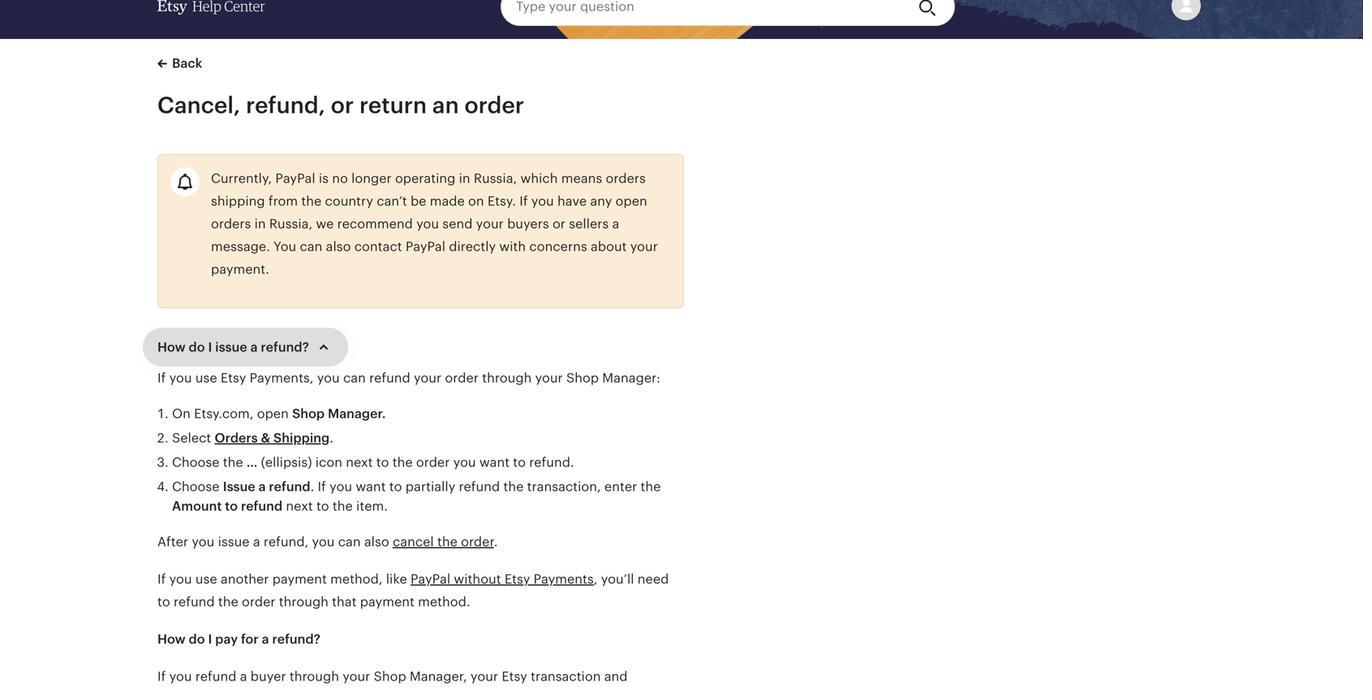Task type: vqa. For each thing, say whether or not it's contained in the screenshot.
the within the , you'll need to refund the order through that payment method.
yes



Task type: locate. For each thing, give the bounding box(es) containing it.
1 vertical spatial orders
[[211, 217, 251, 231]]

refund? right for
[[272, 632, 321, 647]]

operating
[[395, 171, 456, 186]]

or
[[331, 93, 354, 118], [553, 217, 566, 231]]

1 vertical spatial payment
[[360, 595, 415, 610]]

do
[[189, 340, 205, 355], [189, 632, 205, 647]]

want up item. at the left bottom of the page
[[356, 480, 386, 494]]

you up the on
[[169, 371, 192, 386]]

if for if you refund a buyer through your shop manager, your etsy transaction and
[[157, 670, 166, 684]]

0 horizontal spatial want
[[356, 480, 386, 494]]

shop
[[567, 371, 599, 386], [292, 407, 325, 421], [374, 670, 406, 684]]

a
[[612, 217, 620, 231], [250, 340, 258, 355], [259, 480, 266, 494], [253, 535, 260, 550], [262, 632, 269, 647], [240, 670, 247, 684]]

1 vertical spatial want
[[356, 480, 386, 494]]

use
[[195, 371, 217, 386], [195, 572, 217, 587]]

manager,
[[410, 670, 467, 684]]

1 horizontal spatial want
[[480, 455, 510, 470]]

payment down the like
[[360, 595, 415, 610]]

a up "payments,"
[[250, 340, 258, 355]]

orders
[[606, 171, 646, 186], [211, 217, 251, 231]]

to down issue
[[225, 499, 238, 514]]

0 vertical spatial paypal
[[276, 171, 315, 186]]

issue
[[215, 340, 247, 355], [218, 535, 250, 550]]

the down "another"
[[218, 595, 238, 610]]

also down we
[[326, 239, 351, 254]]

0 horizontal spatial russia,
[[269, 217, 313, 231]]

use for another
[[195, 572, 217, 587]]

etsy.
[[488, 194, 516, 209]]

if you use etsy payments, you can refund your order through your shop manager:
[[157, 371, 661, 386]]

i
[[208, 340, 212, 355], [208, 632, 212, 647]]

use up etsy.com
[[195, 371, 217, 386]]

2 how from the top
[[157, 632, 186, 647]]

how do i pay for a refund?
[[157, 632, 321, 647]]

0 vertical spatial choose
[[172, 455, 220, 470]]

shop left 'manager:'
[[567, 371, 599, 386]]

a inside if you refund a buyer through your shop manager, your etsy transaction and
[[240, 670, 247, 684]]

1 vertical spatial can
[[343, 371, 366, 386]]

2 vertical spatial .
[[494, 535, 498, 550]]

open
[[616, 194, 648, 209], [257, 407, 289, 421]]

and
[[604, 670, 628, 684]]

1 horizontal spatial payment
[[360, 595, 415, 610]]

(ellipsis)
[[261, 455, 312, 470]]

1 vertical spatial issue
[[218, 535, 250, 550]]

to down the "after" on the left of the page
[[157, 595, 170, 610]]

can right you
[[300, 239, 323, 254]]

cancel,
[[157, 93, 241, 118]]

0 vertical spatial how
[[157, 340, 186, 355]]

refund right partially at the left bottom of the page
[[459, 480, 500, 494]]

choose down select
[[172, 455, 220, 470]]

1 horizontal spatial .
[[330, 431, 334, 446]]

0 vertical spatial do
[[189, 340, 205, 355]]

1 vertical spatial in
[[255, 217, 266, 231]]

2 vertical spatial shop
[[374, 670, 406, 684]]

a up about
[[612, 217, 620, 231]]

choose
[[172, 455, 220, 470], [172, 480, 220, 494]]

you down how do i pay for a refund?
[[169, 670, 192, 684]]

. down (ellipsis) at the left of the page
[[311, 480, 314, 494]]

russia, up etsy.
[[474, 171, 517, 186]]

0 vertical spatial can
[[300, 239, 323, 254]]

directly
[[449, 239, 496, 254]]

1 horizontal spatial shop
[[374, 670, 406, 684]]

can inside currently, paypal is no longer operating in russia, which means orders shipping from the country can't be made on etsy. if you have any open orders in russia, we recommend you send your buyers or sellers a message. you can also contact paypal directly with concerns about your payment.
[[300, 239, 323, 254]]

the down is
[[301, 194, 322, 209]]

refund? up "payments,"
[[261, 340, 309, 355]]

orders down shipping
[[211, 217, 251, 231]]

refund,
[[246, 93, 325, 118], [264, 535, 309, 550]]

want
[[480, 455, 510, 470], [356, 480, 386, 494]]

you up partially at the left bottom of the page
[[453, 455, 476, 470]]

1 vertical spatial through
[[279, 595, 329, 610]]

etsy left transaction
[[502, 670, 527, 684]]

i up etsy.com
[[208, 340, 212, 355]]

how inside dropdown button
[[157, 340, 186, 355]]

refund
[[369, 371, 411, 386], [269, 480, 311, 494], [459, 480, 500, 494], [241, 499, 283, 514], [174, 595, 215, 610], [195, 670, 237, 684]]

is
[[319, 171, 329, 186]]

in
[[459, 171, 471, 186], [255, 217, 266, 231]]

0 vertical spatial i
[[208, 340, 212, 355]]

, left you'll
[[594, 572, 598, 587]]

0 vertical spatial use
[[195, 371, 217, 386]]

etsy right without at bottom left
[[505, 572, 530, 587]]

1 vertical spatial open
[[257, 407, 289, 421]]

you right the "after" on the left of the page
[[192, 535, 215, 550]]

i inside how do i issue a refund? dropdown button
[[208, 340, 212, 355]]

paypal down send
[[406, 239, 446, 254]]

in up on
[[459, 171, 471, 186]]

etsy.com
[[194, 407, 250, 421]]

if
[[520, 194, 528, 209], [157, 371, 166, 386], [318, 480, 326, 494], [157, 572, 166, 587], [157, 670, 166, 684]]

also
[[326, 239, 351, 254], [364, 535, 389, 550]]

also inside currently, paypal is no longer operating in russia, which means orders shipping from the country can't be made on etsy. if you have any open orders in russia, we recommend you send your buyers or sellers a message. you can also contact paypal directly with concerns about your payment.
[[326, 239, 351, 254]]

be
[[411, 194, 427, 209]]

to down choose the … (ellipsis) icon next to the order you want to refund.
[[389, 480, 402, 494]]

i left pay
[[208, 632, 212, 647]]

issue up "another"
[[218, 535, 250, 550]]

a right issue
[[259, 480, 266, 494]]

country
[[325, 194, 373, 209]]

paypal up method.
[[411, 572, 451, 587]]

1 horizontal spatial or
[[553, 217, 566, 231]]

shipping
[[211, 194, 265, 209]]

0 horizontal spatial .
[[311, 480, 314, 494]]

0 vertical spatial refund?
[[261, 340, 309, 355]]

like
[[386, 572, 407, 587]]

next right icon
[[346, 455, 373, 470]]

0 vertical spatial issue
[[215, 340, 247, 355]]

1 how from the top
[[157, 340, 186, 355]]

1 vertical spatial .
[[311, 480, 314, 494]]

manager:
[[603, 371, 661, 386]]

you down the be
[[416, 217, 439, 231]]

.
[[330, 431, 334, 446], [311, 480, 314, 494], [494, 535, 498, 550]]

how for how do i pay for a refund?
[[157, 632, 186, 647]]

the right 'enter' at the bottom of the page
[[641, 480, 661, 494]]

open up orders & shipping link
[[257, 407, 289, 421]]

2 do from the top
[[189, 632, 205, 647]]

payment inside , you'll need to refund the order through that payment method.
[[360, 595, 415, 610]]

1 vertical spatial how
[[157, 632, 186, 647]]

pay
[[215, 632, 238, 647]]

do inside how do i issue a refund? dropdown button
[[189, 340, 205, 355]]

refund up how do i pay for a refund?
[[174, 595, 215, 610]]

the
[[301, 194, 322, 209], [223, 455, 243, 470], [393, 455, 413, 470], [504, 480, 524, 494], [641, 480, 661, 494], [333, 499, 353, 514], [437, 535, 458, 550], [218, 595, 238, 610]]

2 horizontal spatial .
[[494, 535, 498, 550]]

1 use from the top
[[195, 371, 217, 386]]

through inside if you refund a buyer through your shop manager, your etsy transaction and
[[290, 670, 339, 684]]

do left pay
[[189, 632, 205, 647]]

0 vertical spatial orders
[[606, 171, 646, 186]]

method.
[[418, 595, 470, 610]]

None search field
[[501, 0, 955, 26]]

open right any
[[616, 194, 648, 209]]

0 vertical spatial ,
[[250, 407, 254, 421]]

want inside choose issue a refund . if you want to partially refund the transaction, enter the amount to refund next to the item.
[[356, 480, 386, 494]]

after you issue a refund, you can also cancel the order .
[[157, 535, 498, 550]]

, up "select orders & shipping ." at the left bottom of page
[[250, 407, 254, 421]]

0 horizontal spatial orders
[[211, 217, 251, 231]]

0 horizontal spatial or
[[331, 93, 354, 118]]

payment down after you issue a refund, you can also cancel the order . in the left of the page
[[272, 572, 327, 587]]

1 vertical spatial choose
[[172, 480, 220, 494]]

0 vertical spatial russia,
[[474, 171, 517, 186]]

1 horizontal spatial ,
[[594, 572, 598, 587]]

0 vertical spatial refund,
[[246, 93, 325, 118]]

choose for choose issue a refund . if you want to partially refund the transaction, enter the amount to refund next to the item.
[[172, 480, 220, 494]]

. inside choose issue a refund . if you want to partially refund the transaction, enter the amount to refund next to the item.
[[311, 480, 314, 494]]

issue inside dropdown button
[[215, 340, 247, 355]]

you inside if you refund a buyer through your shop manager, your etsy transaction and
[[169, 670, 192, 684]]

issue up etsy.com
[[215, 340, 247, 355]]

do for issue
[[189, 340, 205, 355]]

do for pay
[[189, 632, 205, 647]]

longer
[[352, 171, 392, 186]]

use left "another"
[[195, 572, 217, 587]]

in up message.
[[255, 217, 266, 231]]

2 i from the top
[[208, 632, 212, 647]]

2 vertical spatial can
[[338, 535, 361, 550]]

use for etsy
[[195, 371, 217, 386]]

1 vertical spatial ,
[[594, 572, 598, 587]]

0 horizontal spatial shop
[[292, 407, 325, 421]]

means
[[561, 171, 603, 186]]

0 vertical spatial open
[[616, 194, 648, 209]]

shop up shipping
[[292, 407, 325, 421]]

choose up 'amount'
[[172, 480, 220, 494]]

1 horizontal spatial orders
[[606, 171, 646, 186]]

0 vertical spatial also
[[326, 239, 351, 254]]

or up concerns
[[553, 217, 566, 231]]

how left pay
[[157, 632, 186, 647]]

how
[[157, 340, 186, 355], [157, 632, 186, 647]]

orders & shipping link
[[215, 431, 330, 446]]

. for refund
[[311, 480, 314, 494]]

paypal up from
[[276, 171, 315, 186]]

1 vertical spatial next
[[286, 499, 313, 514]]

paypal
[[276, 171, 315, 186], [406, 239, 446, 254], [411, 572, 451, 587]]

1 horizontal spatial open
[[616, 194, 648, 209]]

etsy
[[221, 371, 246, 386], [505, 572, 530, 587], [502, 670, 527, 684]]

. up icon
[[330, 431, 334, 446]]

1 vertical spatial i
[[208, 632, 212, 647]]

you
[[531, 194, 554, 209], [416, 217, 439, 231], [169, 371, 192, 386], [317, 371, 340, 386], [453, 455, 476, 470], [330, 480, 352, 494], [192, 535, 215, 550], [312, 535, 335, 550], [169, 572, 192, 587], [169, 670, 192, 684]]

1 horizontal spatial in
[[459, 171, 471, 186]]

next inside choose issue a refund . if you want to partially refund the transaction, enter the amount to refund next to the item.
[[286, 499, 313, 514]]

shop left manager,
[[374, 670, 406, 684]]

2 horizontal spatial shop
[[567, 371, 599, 386]]

russia, up you
[[269, 217, 313, 231]]

payment
[[272, 572, 327, 587], [360, 595, 415, 610]]

, inside , you'll need to refund the order through that payment method.
[[594, 572, 598, 587]]

2 use from the top
[[195, 572, 217, 587]]

without
[[454, 572, 501, 587]]

…
[[247, 455, 258, 470]]

payments,
[[250, 371, 314, 386]]

0 vertical spatial through
[[482, 371, 532, 386]]

about
[[591, 239, 627, 254]]

buyers
[[507, 217, 549, 231]]

refund?
[[261, 340, 309, 355], [272, 632, 321, 647]]

0 horizontal spatial in
[[255, 217, 266, 231]]

1 vertical spatial do
[[189, 632, 205, 647]]

0 vertical spatial .
[[330, 431, 334, 446]]

select orders & shipping .
[[172, 431, 334, 446]]

manager.
[[328, 407, 386, 421]]

how up the on
[[157, 340, 186, 355]]

next
[[346, 455, 373, 470], [286, 499, 313, 514]]

etsy down how do i issue a refund?
[[221, 371, 246, 386]]

next up after you issue a refund, you can also cancel the order . in the left of the page
[[286, 499, 313, 514]]

,
[[250, 407, 254, 421], [594, 572, 598, 587]]

2 choose from the top
[[172, 480, 220, 494]]

1 i from the top
[[208, 340, 212, 355]]

an
[[433, 93, 459, 118]]

0 horizontal spatial next
[[286, 499, 313, 514]]

0 vertical spatial in
[[459, 171, 471, 186]]

2 vertical spatial through
[[290, 670, 339, 684]]

a left buyer
[[240, 670, 247, 684]]

i for pay
[[208, 632, 212, 647]]

choose the … (ellipsis) icon next to the order you want to refund.
[[172, 455, 574, 470]]

for
[[241, 632, 259, 647]]

choose inside choose issue a refund . if you want to partially refund the transaction, enter the amount to refund next to the item.
[[172, 480, 220, 494]]

1 choose from the top
[[172, 455, 220, 470]]

0 vertical spatial or
[[331, 93, 354, 118]]

you up manager.
[[317, 371, 340, 386]]

. up paypal without etsy payments link
[[494, 535, 498, 550]]

how do i issue a refund? button
[[143, 328, 348, 367]]

refund down issue
[[241, 499, 283, 514]]

through inside , you'll need to refund the order through that payment method.
[[279, 595, 329, 610]]

0 vertical spatial next
[[346, 455, 373, 470]]

do up the on
[[189, 340, 205, 355]]

back link
[[157, 54, 202, 73]]

1 horizontal spatial also
[[364, 535, 389, 550]]

or left return
[[331, 93, 354, 118]]

how do i issue a refund?
[[157, 340, 309, 355]]

1 vertical spatial refund?
[[272, 632, 321, 647]]

can up method,
[[338, 535, 361, 550]]

payment.
[[211, 262, 269, 277]]

have
[[558, 194, 587, 209]]

icon
[[316, 455, 343, 470]]

order inside , you'll need to refund the order through that payment method.
[[242, 595, 276, 610]]

1 vertical spatial or
[[553, 217, 566, 231]]

refund down pay
[[195, 670, 237, 684]]

refund inside if you refund a buyer through your shop manager, your etsy transaction and
[[195, 670, 237, 684]]

1 vertical spatial use
[[195, 572, 217, 587]]

i for issue
[[208, 340, 212, 355]]

can up manager.
[[343, 371, 366, 386]]

0 horizontal spatial also
[[326, 239, 351, 254]]

2 vertical spatial etsy
[[502, 670, 527, 684]]

russia,
[[474, 171, 517, 186], [269, 217, 313, 231]]

0 horizontal spatial payment
[[272, 572, 327, 587]]

order
[[465, 93, 524, 118], [445, 371, 479, 386], [416, 455, 450, 470], [461, 535, 494, 550], [242, 595, 276, 610]]

you down icon
[[330, 480, 352, 494]]

currently,
[[211, 171, 272, 186]]

want left refund.
[[480, 455, 510, 470]]

1 vertical spatial refund,
[[264, 535, 309, 550]]

you down the "after" on the left of the page
[[169, 572, 192, 587]]

1 do from the top
[[189, 340, 205, 355]]

no
[[332, 171, 348, 186]]

also down item. at the left bottom of the page
[[364, 535, 389, 550]]

the inside , you'll need to refund the order through that payment method.
[[218, 595, 238, 610]]

if inside if you refund a buyer through your shop manager, your etsy transaction and
[[157, 670, 166, 684]]

orders up any
[[606, 171, 646, 186]]

0 horizontal spatial ,
[[250, 407, 254, 421]]



Task type: describe. For each thing, give the bounding box(es) containing it.
can't
[[377, 194, 407, 209]]

refund down (ellipsis) at the left of the page
[[269, 480, 311, 494]]

the right cancel at the left bottom of the page
[[437, 535, 458, 550]]

back
[[172, 56, 202, 71]]

if you use another payment method, like paypal without etsy payments
[[157, 572, 594, 587]]

can for refund,
[[338, 535, 361, 550]]

cancel the order link
[[393, 535, 494, 550]]

sellers
[[569, 217, 609, 231]]

if for if you use another payment method, like paypal without etsy payments
[[157, 572, 166, 587]]

you down which
[[531, 194, 554, 209]]

1 vertical spatial shop
[[292, 407, 325, 421]]

need
[[638, 572, 669, 587]]

message.
[[211, 239, 270, 254]]

refund? inside dropdown button
[[261, 340, 309, 355]]

a inside currently, paypal is no longer operating in russia, which means orders shipping from the country can't be made on etsy. if you have any open orders in russia, we recommend you send your buyers or sellers a message. you can also contact paypal directly with concerns about your payment.
[[612, 217, 620, 231]]

refund up manager.
[[369, 371, 411, 386]]

on etsy.com , open shop manager.
[[172, 407, 386, 421]]

1 horizontal spatial russia,
[[474, 171, 517, 186]]

item.
[[356, 499, 388, 514]]

with
[[500, 239, 526, 254]]

any
[[590, 194, 612, 209]]

1 horizontal spatial next
[[346, 455, 373, 470]]

we
[[316, 217, 334, 231]]

on
[[468, 194, 484, 209]]

paypal without etsy payments link
[[411, 572, 594, 587]]

to inside , you'll need to refund the order through that payment method.
[[157, 595, 170, 610]]

which
[[521, 171, 558, 186]]

after
[[157, 535, 188, 550]]

1 vertical spatial paypal
[[406, 239, 446, 254]]

concerns
[[530, 239, 588, 254]]

you'll
[[601, 572, 634, 587]]

how for how do i issue a refund?
[[157, 340, 186, 355]]

method,
[[330, 572, 383, 587]]

Type your question search field
[[501, 0, 906, 26]]

to up item. at the left bottom of the page
[[376, 455, 389, 470]]

shop inside if you refund a buyer through your shop manager, your etsy transaction and
[[374, 670, 406, 684]]

a inside dropdown button
[[250, 340, 258, 355]]

a inside choose issue a refund . if you want to partially refund the transaction, enter the amount to refund next to the item.
[[259, 480, 266, 494]]

orders
[[215, 431, 258, 446]]

you
[[274, 239, 296, 254]]

transaction
[[531, 670, 601, 684]]

the left transaction,
[[504, 480, 524, 494]]

issue
[[223, 480, 255, 494]]

0 vertical spatial payment
[[272, 572, 327, 587]]

&
[[261, 431, 270, 446]]

1 vertical spatial russia,
[[269, 217, 313, 231]]

contact
[[354, 239, 402, 254]]

2 vertical spatial paypal
[[411, 572, 451, 587]]

0 vertical spatial shop
[[567, 371, 599, 386]]

, you'll need to refund the order through that payment method.
[[157, 572, 669, 610]]

if you refund a buyer through your shop manager, your etsy transaction and
[[157, 670, 658, 688]]

if inside choose issue a refund . if you want to partially refund the transaction, enter the amount to refund next to the item.
[[318, 480, 326, 494]]

etsy image
[[157, 0, 188, 15]]

refund inside , you'll need to refund the order through that payment method.
[[174, 595, 215, 610]]

shipping
[[274, 431, 330, 446]]

enter
[[605, 480, 637, 494]]

choose for choose the … (ellipsis) icon next to the order you want to refund.
[[172, 455, 220, 470]]

recommend
[[337, 217, 413, 231]]

cancel, refund, or return an order
[[157, 93, 524, 118]]

a right for
[[262, 632, 269, 647]]

etsy inside if you refund a buyer through your shop manager, your etsy transaction and
[[502, 670, 527, 684]]

open inside currently, paypal is no longer operating in russia, which means orders shipping from the country can't be made on etsy. if you have any open orders in russia, we recommend you send your buyers or sellers a message. you can also contact paypal directly with concerns about your payment.
[[616, 194, 648, 209]]

refund.
[[529, 455, 574, 470]]

0 horizontal spatial open
[[257, 407, 289, 421]]

another
[[221, 572, 269, 587]]

0 vertical spatial want
[[480, 455, 510, 470]]

1 vertical spatial also
[[364, 535, 389, 550]]

on
[[172, 407, 191, 421]]

payments
[[534, 572, 594, 587]]

the left …
[[223, 455, 243, 470]]

amount
[[172, 499, 222, 514]]

the inside currently, paypal is no longer operating in russia, which means orders shipping from the country can't be made on etsy. if you have any open orders in russia, we recommend you send your buyers or sellers a message. you can also contact paypal directly with concerns about your payment.
[[301, 194, 322, 209]]

0 vertical spatial etsy
[[221, 371, 246, 386]]

transaction,
[[527, 480, 601, 494]]

to up after you issue a refund, you can also cancel the order . in the left of the page
[[317, 499, 329, 514]]

to left refund.
[[513, 455, 526, 470]]

send
[[443, 217, 473, 231]]

if inside currently, paypal is no longer operating in russia, which means orders shipping from the country can't be made on etsy. if you have any open orders in russia, we recommend you send your buyers or sellers a message. you can also contact paypal directly with concerns about your payment.
[[520, 194, 528, 209]]

select
[[172, 431, 211, 446]]

from
[[269, 194, 298, 209]]

made
[[430, 194, 465, 209]]

cancel
[[393, 535, 434, 550]]

or inside currently, paypal is no longer operating in russia, which means orders shipping from the country can't be made on etsy. if you have any open orders in russia, we recommend you send your buyers or sellers a message. you can also contact paypal directly with concerns about your payment.
[[553, 217, 566, 231]]

you inside choose issue a refund . if you want to partially refund the transaction, enter the amount to refund next to the item.
[[330, 480, 352, 494]]

choose issue a refund . if you want to partially refund the transaction, enter the amount to refund next to the item.
[[172, 480, 661, 514]]

partially
[[406, 480, 456, 494]]

that
[[332, 595, 357, 610]]

you up method,
[[312, 535, 335, 550]]

can for payments,
[[343, 371, 366, 386]]

the left item. at the left bottom of the page
[[333, 499, 353, 514]]

if for if you use etsy payments, you can refund your order through your shop manager:
[[157, 371, 166, 386]]

the up choose issue a refund . if you want to partially refund the transaction, enter the amount to refund next to the item.
[[393, 455, 413, 470]]

a up "another"
[[253, 535, 260, 550]]

currently, paypal is no longer operating in russia, which means orders shipping from the country can't be made on etsy. if you have any open orders in russia, we recommend you send your buyers or sellers a message. you can also contact paypal directly with concerns about your payment.
[[211, 171, 658, 277]]

. for shipping
[[330, 431, 334, 446]]

1 vertical spatial etsy
[[505, 572, 530, 587]]

return
[[360, 93, 427, 118]]

buyer
[[251, 670, 286, 684]]



